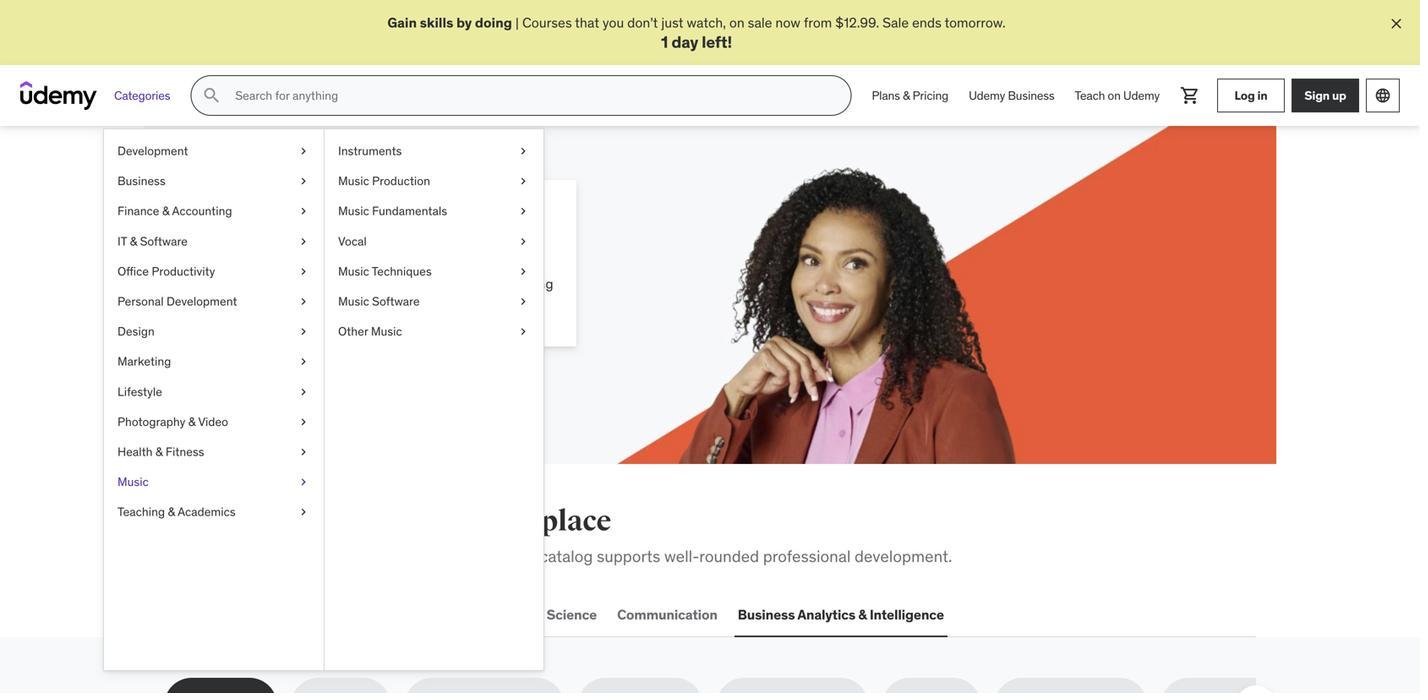 Task type: describe. For each thing, give the bounding box(es) containing it.
communication
[[617, 606, 718, 624]]

productivity
[[152, 264, 215, 279]]

xsmall image for office productivity
[[297, 263, 310, 280]]

supports
[[597, 546, 661, 567]]

xsmall image for music software
[[517, 294, 530, 310]]

choose a language image
[[1375, 87, 1392, 104]]

log in link
[[1217, 79, 1285, 113]]

music software
[[338, 294, 420, 309]]

categories button
[[104, 75, 180, 116]]

music techniques
[[338, 264, 432, 279]]

& for fitness
[[155, 444, 163, 460]]

by
[[456, 14, 472, 31]]

& for pricing
[[903, 88, 910, 103]]

xsmall image for vocal
[[517, 233, 530, 250]]

0 vertical spatial software
[[140, 234, 188, 249]]

xsmall image for music techniques
[[517, 263, 530, 280]]

other music link
[[325, 317, 544, 347]]

marketing link
[[104, 347, 324, 377]]

xsmall image for development
[[297, 143, 310, 160]]

well-
[[664, 546, 699, 567]]

learning
[[404, 275, 453, 293]]

finance
[[118, 204, 159, 219]]

1 horizontal spatial software
[[372, 294, 420, 309]]

0 horizontal spatial skills
[[256, 504, 329, 539]]

music down music software
[[371, 324, 402, 339]]

& for academics
[[168, 505, 175, 520]]

gain
[[387, 14, 417, 31]]

vocal
[[338, 234, 367, 249]]

business analytics & intelligence button
[[735, 595, 948, 636]]

music fundamentals link
[[325, 196, 544, 227]]

xsmall image for teaching & academics
[[297, 504, 310, 521]]

xsmall image for health & fitness
[[297, 444, 310, 461]]

music software link
[[325, 287, 544, 317]]

music production
[[338, 174, 430, 189]]

to
[[374, 546, 389, 567]]

music for music software
[[338, 294, 369, 309]]

business analytics & intelligence
[[738, 606, 944, 624]]

critical
[[205, 546, 253, 567]]

the
[[208, 504, 251, 539]]

personal
[[118, 294, 164, 309]]

courses for (and
[[225, 275, 275, 293]]

|
[[516, 14, 519, 31]]

at
[[225, 294, 237, 312]]

left!
[[702, 32, 732, 52]]

just
[[661, 14, 684, 31]]

xsmall image for lifestyle
[[297, 384, 310, 400]]

photography & video link
[[104, 407, 324, 437]]

analytics
[[798, 606, 856, 624]]

watch,
[[687, 14, 726, 31]]

udemy image
[[20, 81, 97, 110]]

fitness
[[166, 444, 204, 460]]

fundamentals
[[372, 204, 447, 219]]

it certifications
[[304, 606, 404, 624]]

music fundamentals
[[338, 204, 447, 219]]

data science
[[514, 606, 597, 624]]

& inside business analytics & intelligence button
[[858, 606, 867, 624]]

now
[[776, 14, 801, 31]]

teaching
[[118, 505, 165, 520]]

plans & pricing link
[[862, 75, 959, 116]]

instruments
[[338, 143, 402, 159]]

other
[[338, 324, 368, 339]]

from
[[164, 546, 201, 567]]

data
[[514, 606, 544, 624]]

$12.99. for save)
[[240, 294, 284, 312]]

don't
[[627, 14, 658, 31]]

music for music techniques
[[338, 264, 369, 279]]

instruments link
[[325, 136, 544, 166]]

udemy business
[[969, 88, 1055, 103]]

practice,
[[318, 200, 433, 235]]

science
[[547, 606, 597, 624]]

$12.99. for |
[[835, 14, 879, 31]]

place
[[541, 504, 611, 539]]

xsmall image for design
[[297, 324, 310, 340]]

office productivity
[[118, 264, 215, 279]]

catalog
[[540, 546, 593, 567]]

business for business analytics & intelligence
[[738, 606, 795, 624]]

xsmall image for music fundamentals
[[517, 203, 530, 220]]

2 vertical spatial skills
[[335, 546, 371, 567]]

xsmall image for instruments
[[517, 143, 530, 160]]

intelligence
[[870, 606, 944, 624]]

all
[[164, 504, 203, 539]]

xsmall image for music production
[[517, 173, 530, 190]]

& for accounting
[[162, 204, 169, 219]]

in inside learn, practice, succeed (and save) courses for every skill in your learning journey, starting at $12.99. sale ends tomorrow.
[[360, 275, 371, 293]]

it & software
[[118, 234, 188, 249]]

your
[[375, 275, 400, 293]]

sign up
[[1305, 88, 1347, 103]]

music for music fundamentals
[[338, 204, 369, 219]]

sign
[[1305, 88, 1330, 103]]

other music
[[338, 324, 402, 339]]

production
[[372, 174, 430, 189]]

tomorrow. for save)
[[349, 294, 410, 312]]

you inside gain skills by doing | courses that you don't just watch, on sale now from $12.99. sale ends tomorrow. 1 day left!
[[603, 14, 624, 31]]

personal development link
[[104, 287, 324, 317]]

journey,
[[456, 275, 503, 293]]

teach on udemy link
[[1065, 75, 1170, 116]]



Task type: locate. For each thing, give the bounding box(es) containing it.
xsmall image
[[517, 143, 530, 160], [517, 203, 530, 220], [517, 233, 530, 250], [297, 263, 310, 280], [517, 263, 530, 280], [297, 384, 310, 400], [297, 414, 310, 430], [297, 444, 310, 461], [297, 474, 310, 491]]

sale inside gain skills by doing | courses that you don't just watch, on sale now from $12.99. sale ends tomorrow. 1 day left!
[[883, 14, 909, 31]]

software
[[140, 234, 188, 249], [372, 294, 420, 309]]

(and
[[225, 234, 284, 269]]

& inside the finance & accounting link
[[162, 204, 169, 219]]

categories
[[114, 88, 170, 103]]

1 vertical spatial software
[[372, 294, 420, 309]]

0 vertical spatial you
[[603, 14, 624, 31]]

2 vertical spatial in
[[457, 504, 483, 539]]

& right finance
[[162, 204, 169, 219]]

you up to
[[334, 504, 382, 539]]

0 horizontal spatial courses
[[225, 275, 275, 293]]

development link
[[104, 136, 324, 166]]

in inside log in link
[[1258, 88, 1268, 103]]

xsmall image inside business link
[[297, 173, 310, 190]]

xsmall image for personal development
[[297, 294, 310, 310]]

vocal link
[[325, 227, 544, 257]]

log in
[[1235, 88, 1268, 103]]

$12.99. inside gain skills by doing | courses that you don't just watch, on sale now from $12.99. sale ends tomorrow. 1 day left!
[[835, 14, 879, 31]]

tomorrow. down your at the top of page
[[349, 294, 410, 312]]

courses up at
[[225, 275, 275, 293]]

0 vertical spatial development
[[118, 143, 188, 159]]

succeed
[[438, 200, 543, 235]]

close image
[[1388, 15, 1405, 32]]

music down vocal
[[338, 264, 369, 279]]

& inside health & fitness link
[[155, 444, 163, 460]]

it left certifications
[[304, 606, 315, 624]]

xsmall image inside "music techniques" link
[[517, 263, 530, 280]]

& right teaching on the bottom left of the page
[[168, 505, 175, 520]]

1 horizontal spatial $12.99.
[[835, 14, 879, 31]]

music down instruments
[[338, 174, 369, 189]]

techniques
[[372, 264, 432, 279]]

teach
[[1075, 88, 1105, 103]]

xsmall image inside music production link
[[517, 173, 530, 190]]

design link
[[104, 317, 324, 347]]

xsmall image inside music fundamentals 'link'
[[517, 203, 530, 220]]

0 vertical spatial in
[[1258, 88, 1268, 103]]

photography & video
[[118, 414, 228, 430]]

it for it certifications
[[304, 606, 315, 624]]

& for video
[[188, 414, 196, 430]]

from
[[804, 14, 832, 31]]

xsmall image inside "music software" link
[[517, 294, 530, 310]]

0 vertical spatial sale
[[883, 14, 909, 31]]

finance & accounting link
[[104, 196, 324, 227]]

business up finance
[[118, 174, 166, 189]]

0 horizontal spatial tomorrow.
[[349, 294, 410, 312]]

sale down the every
[[287, 294, 314, 312]]

plans & pricing
[[872, 88, 949, 103]]

0 vertical spatial business
[[1008, 88, 1055, 103]]

development.
[[855, 546, 952, 567]]

ends down skill
[[317, 294, 346, 312]]

development down office productivity link
[[167, 294, 237, 309]]

1 vertical spatial courses
[[225, 275, 275, 293]]

xsmall image inside other music link
[[517, 324, 530, 340]]

sign up link
[[1292, 79, 1359, 113]]

1 vertical spatial development
[[167, 294, 237, 309]]

& right analytics
[[858, 606, 867, 624]]

courses for doing
[[522, 14, 572, 31]]

2 vertical spatial business
[[738, 606, 795, 624]]

on inside gain skills by doing | courses that you don't just watch, on sale now from $12.99. sale ends tomorrow. 1 day left!
[[730, 14, 745, 31]]

it up office in the left of the page
[[118, 234, 127, 249]]

0 horizontal spatial on
[[730, 14, 745, 31]]

on left the sale
[[730, 14, 745, 31]]

1 horizontal spatial skills
[[335, 546, 371, 567]]

1 horizontal spatial it
[[304, 606, 315, 624]]

1
[[661, 32, 668, 52]]

in up topics, on the bottom
[[457, 504, 483, 539]]

0 vertical spatial on
[[730, 14, 745, 31]]

music inside 'link'
[[338, 204, 369, 219]]

& right plans
[[903, 88, 910, 103]]

sale
[[748, 14, 772, 31]]

0 horizontal spatial udemy
[[969, 88, 1005, 103]]

music link
[[104, 467, 324, 497]]

xsmall image inside it & software link
[[297, 233, 310, 250]]

xsmall image inside music link
[[297, 474, 310, 491]]

0 vertical spatial courses
[[522, 14, 572, 31]]

1 vertical spatial ends
[[317, 294, 346, 312]]

topics,
[[461, 546, 509, 567]]

business for business
[[118, 174, 166, 189]]

sale for save)
[[287, 294, 314, 312]]

0 vertical spatial tomorrow.
[[945, 14, 1006, 31]]

all the skills you need in one place from critical workplace skills to technical topics, our catalog supports well-rounded professional development.
[[164, 504, 952, 567]]

technical
[[392, 546, 458, 567]]

0 vertical spatial $12.99.
[[835, 14, 879, 31]]

& inside plans & pricing link
[[903, 88, 910, 103]]

software down your at the top of page
[[372, 294, 420, 309]]

courses inside learn, practice, succeed (and save) courses for every skill in your learning journey, starting at $12.99. sale ends tomorrow.
[[225, 275, 275, 293]]

it inside it certifications button
[[304, 606, 315, 624]]

2 udemy from the left
[[1124, 88, 1160, 103]]

0 horizontal spatial you
[[334, 504, 382, 539]]

skills up workplace
[[256, 504, 329, 539]]

gain skills by doing | courses that you don't just watch, on sale now from $12.99. sale ends tomorrow. 1 day left!
[[387, 14, 1006, 52]]

day
[[672, 32, 698, 52]]

xsmall image inside health & fitness link
[[297, 444, 310, 461]]

&
[[903, 88, 910, 103], [162, 204, 169, 219], [130, 234, 137, 249], [188, 414, 196, 430], [155, 444, 163, 460], [168, 505, 175, 520], [858, 606, 867, 624]]

ends for |
[[912, 14, 942, 31]]

you inside all the skills you need in one place from critical workplace skills to technical topics, our catalog supports well-rounded professional development.
[[334, 504, 382, 539]]

need
[[387, 504, 452, 539]]

software up office productivity
[[140, 234, 188, 249]]

xsmall image inside photography & video link
[[297, 414, 310, 430]]

business inside button
[[738, 606, 795, 624]]

1 vertical spatial tomorrow.
[[349, 294, 410, 312]]

music down skill
[[338, 294, 369, 309]]

0 vertical spatial ends
[[912, 14, 942, 31]]

professional
[[763, 546, 851, 567]]

development inside personal development link
[[167, 294, 237, 309]]

on right teach
[[1108, 88, 1121, 103]]

tomorrow. inside learn, practice, succeed (and save) courses for every skill in your learning journey, starting at $12.99. sale ends tomorrow.
[[349, 294, 410, 312]]

submit search image
[[202, 86, 222, 106]]

1 horizontal spatial you
[[603, 14, 624, 31]]

ends up the pricing
[[912, 14, 942, 31]]

music down health
[[118, 474, 149, 490]]

xsmall image inside office productivity link
[[297, 263, 310, 280]]

one
[[488, 504, 536, 539]]

1 horizontal spatial in
[[457, 504, 483, 539]]

lifestyle
[[118, 384, 162, 399]]

xsmall image for music
[[297, 474, 310, 491]]

health & fitness
[[118, 444, 204, 460]]

xsmall image for photography & video
[[297, 414, 310, 430]]

courses right the |
[[522, 14, 572, 31]]

sale for |
[[883, 14, 909, 31]]

xsmall image inside marketing link
[[297, 354, 310, 370]]

skill
[[333, 275, 357, 293]]

sale up plans
[[883, 14, 909, 31]]

Search for anything text field
[[232, 81, 830, 110]]

0 horizontal spatial business
[[118, 174, 166, 189]]

up
[[1332, 88, 1347, 103]]

1 vertical spatial skills
[[256, 504, 329, 539]]

communication button
[[614, 595, 721, 636]]

xsmall image inside the finance & accounting link
[[297, 203, 310, 220]]

save)
[[289, 234, 356, 269]]

xsmall image for it & software
[[297, 233, 310, 250]]

shopping cart with 0 items image
[[1180, 86, 1201, 106]]

it for it & software
[[118, 234, 127, 249]]

our
[[513, 546, 536, 567]]

learn, practice, succeed (and save) courses for every skill in your learning journey, starting at $12.99. sale ends tomorrow.
[[225, 200, 554, 312]]

it
[[118, 234, 127, 249], [304, 606, 315, 624]]

on
[[730, 14, 745, 31], [1108, 88, 1121, 103]]

ends for save)
[[317, 294, 346, 312]]

1 horizontal spatial sale
[[883, 14, 909, 31]]

xsmall image
[[297, 143, 310, 160], [297, 173, 310, 190], [517, 173, 530, 190], [297, 203, 310, 220], [297, 233, 310, 250], [297, 294, 310, 310], [517, 294, 530, 310], [297, 324, 310, 340], [517, 324, 530, 340], [297, 354, 310, 370], [297, 504, 310, 521]]

xsmall image inside instruments link
[[517, 143, 530, 160]]

music up vocal
[[338, 204, 369, 219]]

1 vertical spatial sale
[[287, 294, 314, 312]]

udemy right the pricing
[[969, 88, 1005, 103]]

development down categories "dropdown button"
[[118, 143, 188, 159]]

xsmall image for other music
[[517, 324, 530, 340]]

learn,
[[225, 200, 313, 235]]

0 vertical spatial it
[[118, 234, 127, 249]]

certifications
[[318, 606, 404, 624]]

& inside teaching & academics link
[[168, 505, 175, 520]]

1 horizontal spatial ends
[[912, 14, 942, 31]]

sale inside learn, practice, succeed (and save) courses for every skill in your learning journey, starting at $12.99. sale ends tomorrow.
[[287, 294, 314, 312]]

development inside development link
[[118, 143, 188, 159]]

it & software link
[[104, 227, 324, 257]]

in
[[1258, 88, 1268, 103], [360, 275, 371, 293], [457, 504, 483, 539]]

you
[[603, 14, 624, 31], [334, 504, 382, 539]]

0 horizontal spatial ends
[[317, 294, 346, 312]]

xsmall image inside lifestyle link
[[297, 384, 310, 400]]

plans
[[872, 88, 900, 103]]

doing
[[475, 14, 512, 31]]

tomorrow. for |
[[945, 14, 1006, 31]]

0 horizontal spatial $12.99.
[[240, 294, 284, 312]]

skills left by
[[420, 14, 453, 31]]

business link
[[104, 166, 324, 196]]

tomorrow. up udemy business
[[945, 14, 1006, 31]]

lifestyle link
[[104, 377, 324, 407]]

it inside it & software link
[[118, 234, 127, 249]]

skills inside gain skills by doing | courses that you don't just watch, on sale now from $12.99. sale ends tomorrow. 1 day left!
[[420, 14, 453, 31]]

teaching & academics
[[118, 505, 236, 520]]

ends inside learn, practice, succeed (and save) courses for every skill in your learning journey, starting at $12.99. sale ends tomorrow.
[[317, 294, 346, 312]]

in right log
[[1258, 88, 1268, 103]]

udemy business link
[[959, 75, 1065, 116]]

workplace
[[257, 546, 331, 567]]

2 horizontal spatial business
[[1008, 88, 1055, 103]]

ends inside gain skills by doing | courses that you don't just watch, on sale now from $12.99. sale ends tomorrow. 1 day left!
[[912, 14, 942, 31]]

udemy left the shopping cart with 0 items image
[[1124, 88, 1160, 103]]

1 horizontal spatial udemy
[[1124, 88, 1160, 103]]

0 horizontal spatial software
[[140, 234, 188, 249]]

1 udemy from the left
[[969, 88, 1005, 103]]

data science button
[[511, 595, 600, 636]]

you right that
[[603, 14, 624, 31]]

teach on udemy
[[1075, 88, 1160, 103]]

courses inside gain skills by doing | courses that you don't just watch, on sale now from $12.99. sale ends tomorrow. 1 day left!
[[522, 14, 572, 31]]

accounting
[[172, 204, 232, 219]]

rounded
[[699, 546, 759, 567]]

it certifications button
[[300, 595, 407, 636]]

1 horizontal spatial business
[[738, 606, 795, 624]]

xsmall image inside teaching & academics link
[[297, 504, 310, 521]]

personal development
[[118, 294, 237, 309]]

& inside it & software link
[[130, 234, 137, 249]]

1 vertical spatial business
[[118, 174, 166, 189]]

1 vertical spatial it
[[304, 606, 315, 624]]

finance & accounting
[[118, 204, 232, 219]]

tomorrow. inside gain skills by doing | courses that you don't just watch, on sale now from $12.99. sale ends tomorrow. 1 day left!
[[945, 14, 1006, 31]]

skills left to
[[335, 546, 371, 567]]

music for music production
[[338, 174, 369, 189]]

1 vertical spatial $12.99.
[[240, 294, 284, 312]]

sale
[[883, 14, 909, 31], [287, 294, 314, 312]]

that
[[575, 14, 599, 31]]

$12.99. inside learn, practice, succeed (and save) courses for every skill in your learning journey, starting at $12.99. sale ends tomorrow.
[[240, 294, 284, 312]]

business left analytics
[[738, 606, 795, 624]]

1 horizontal spatial tomorrow.
[[945, 14, 1006, 31]]

1 horizontal spatial on
[[1108, 88, 1121, 103]]

music techniques link
[[325, 257, 544, 287]]

$12.99. right from in the right of the page
[[835, 14, 879, 31]]

$12.99. down 'for'
[[240, 294, 284, 312]]

business left teach
[[1008, 88, 1055, 103]]

design
[[118, 324, 155, 339]]

0 horizontal spatial sale
[[287, 294, 314, 312]]

in inside all the skills you need in one place from critical workplace skills to technical topics, our catalog supports well-rounded professional development.
[[457, 504, 483, 539]]

health
[[118, 444, 153, 460]]

& inside photography & video link
[[188, 414, 196, 430]]

1 vertical spatial on
[[1108, 88, 1121, 103]]

0 vertical spatial skills
[[420, 14, 453, 31]]

0 horizontal spatial in
[[360, 275, 371, 293]]

academics
[[178, 505, 236, 520]]

health & fitness link
[[104, 437, 324, 467]]

xsmall image inside design 'link'
[[297, 324, 310, 340]]

xsmall image for finance & accounting
[[297, 203, 310, 220]]

in right skill
[[360, 275, 371, 293]]

1 vertical spatial in
[[360, 275, 371, 293]]

2 horizontal spatial in
[[1258, 88, 1268, 103]]

1 horizontal spatial courses
[[522, 14, 572, 31]]

office productivity link
[[104, 257, 324, 287]]

xsmall image inside personal development link
[[297, 294, 310, 310]]

& right health
[[155, 444, 163, 460]]

xsmall image inside development link
[[297, 143, 310, 160]]

tomorrow.
[[945, 14, 1006, 31], [349, 294, 410, 312]]

development
[[118, 143, 188, 159], [167, 294, 237, 309]]

& left video
[[188, 414, 196, 430]]

xsmall image for business
[[297, 173, 310, 190]]

1 vertical spatial you
[[334, 504, 382, 539]]

xsmall image inside vocal link
[[517, 233, 530, 250]]

& for software
[[130, 234, 137, 249]]

xsmall image for marketing
[[297, 354, 310, 370]]

2 horizontal spatial skills
[[420, 14, 453, 31]]

0 horizontal spatial it
[[118, 234, 127, 249]]

teaching & academics link
[[104, 497, 324, 527]]

& up office in the left of the page
[[130, 234, 137, 249]]



Task type: vqa. For each thing, say whether or not it's contained in the screenshot.
first Section from the top
no



